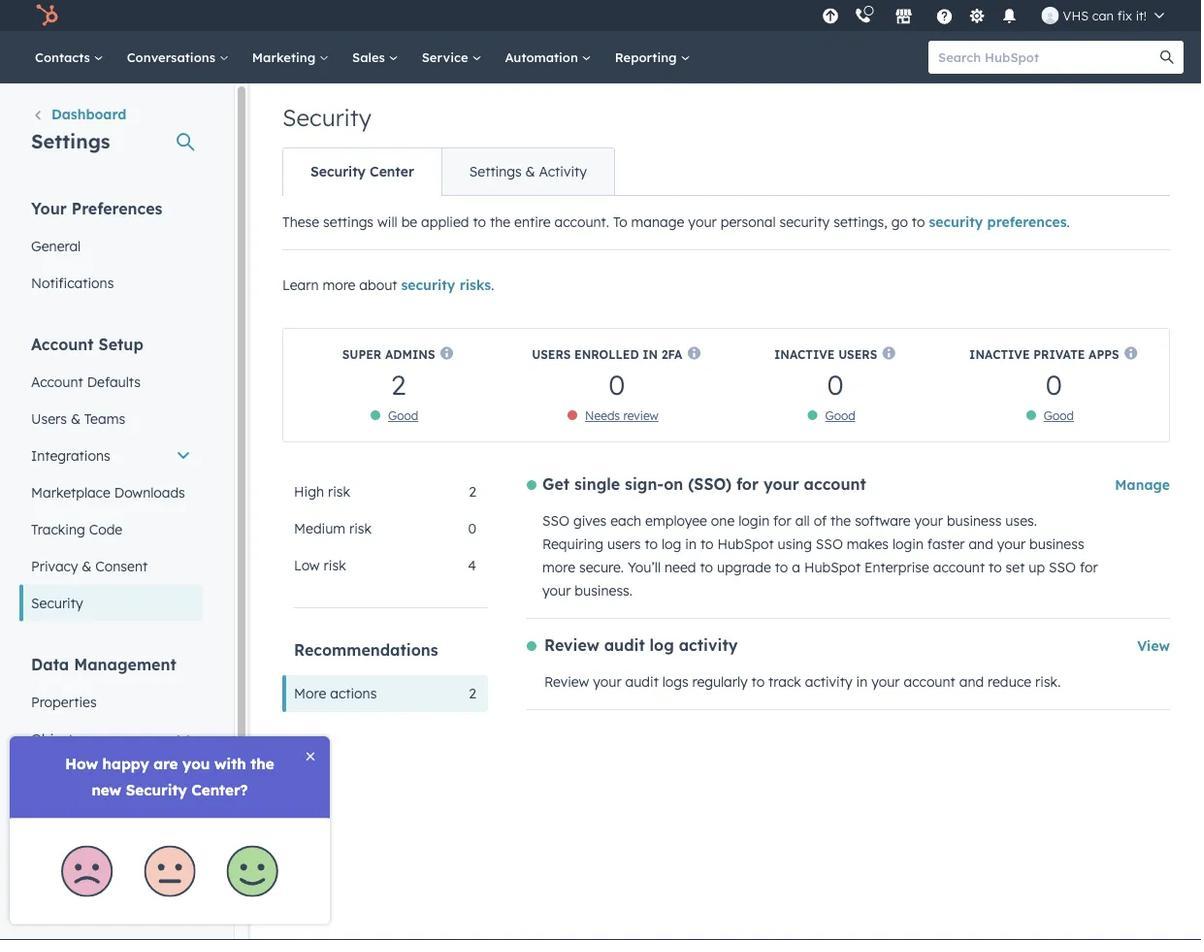 Task type: describe. For each thing, give the bounding box(es) containing it.
security preferences link
[[929, 213, 1067, 230]]

risk for high risk
[[328, 483, 350, 500]]

2fa
[[662, 347, 683, 361]]

export
[[94, 767, 136, 784]]

& for users
[[71, 410, 80, 427]]

1 horizontal spatial security
[[780, 213, 830, 230]]

teams
[[84, 410, 125, 427]]

0 vertical spatial audit
[[604, 636, 645, 655]]

uses.
[[1006, 512, 1037, 529]]

get single sign-on (sso) for your account
[[542, 475, 866, 494]]

users enrolled in 2fa
[[532, 347, 683, 361]]

0 vertical spatial security
[[282, 103, 372, 132]]

software
[[855, 512, 911, 529]]

risk.
[[1035, 673, 1061, 690]]

setup
[[99, 334, 143, 354]]

good button for users
[[825, 408, 856, 423]]

these
[[282, 213, 319, 230]]

actions
[[330, 685, 377, 702]]

1 horizontal spatial login
[[893, 536, 924, 553]]

data
[[31, 655, 69, 674]]

0 vertical spatial in
[[643, 347, 658, 361]]

entire
[[514, 213, 551, 230]]

preferences
[[72, 198, 162, 218]]

review your audit logs regularly to track activity in your account and reduce risk.
[[544, 673, 1061, 690]]

1 vertical spatial for
[[774, 512, 792, 529]]

upgrade image
[[822, 8, 839, 26]]

import
[[31, 767, 77, 784]]

vhs
[[1063, 7, 1089, 23]]

reduce
[[988, 673, 1032, 690]]

sales link
[[341, 31, 410, 83]]

integrations
[[31, 447, 110, 464]]

more inside sso gives each employee one login for all of the software your business uses. requiring users to log in to hubspot using sso makes login faster and your business more secure. you'll need to upgrade to a hubspot enterprise account to set up sso for your business.
[[542, 559, 575, 576]]

1 horizontal spatial activity
[[805, 673, 853, 690]]

personal
[[721, 213, 776, 230]]

track
[[769, 673, 801, 690]]

automation
[[505, 49, 582, 65]]

your preferences
[[31, 198, 162, 218]]

to
[[613, 213, 628, 230]]

0 vertical spatial for
[[736, 475, 759, 494]]

1 vertical spatial hubspot
[[804, 559, 861, 576]]

up
[[1029, 559, 1045, 576]]

tools element
[[19, 863, 203, 940]]

service
[[422, 49, 472, 65]]

manage
[[631, 213, 685, 230]]

0 vertical spatial more
[[323, 277, 356, 294]]

inactive private apps
[[970, 347, 1120, 361]]

general link
[[19, 228, 203, 264]]

& for import
[[80, 767, 90, 784]]

account for account defaults
[[31, 373, 83, 390]]

needs review
[[585, 408, 659, 423]]

account setup
[[31, 334, 143, 354]]

high risk
[[294, 483, 350, 500]]

audit logs link
[[19, 794, 203, 831]]

need
[[665, 559, 696, 576]]

0 vertical spatial sso
[[542, 512, 570, 529]]

vhs can fix it! button
[[1030, 0, 1176, 31]]

2 horizontal spatial security
[[929, 213, 983, 230]]

settings for settings & activity
[[470, 163, 522, 180]]

risk for medium risk
[[349, 520, 372, 537]]

1 vertical spatial sso
[[816, 536, 843, 553]]

private
[[1034, 347, 1085, 361]]

& for settings
[[526, 163, 535, 180]]

privacy & consent link
[[19, 548, 203, 585]]

be
[[401, 213, 417, 230]]

settings link
[[965, 5, 989, 26]]

users for users enrolled in 2fa
[[532, 347, 571, 361]]

review audit log activity
[[544, 636, 738, 655]]

requiring
[[542, 536, 604, 553]]

enrolled
[[575, 347, 639, 361]]

marketplace downloads link
[[19, 474, 203, 511]]

help button
[[928, 0, 961, 31]]

your
[[31, 198, 67, 218]]

general
[[31, 237, 81, 254]]

properties
[[31, 693, 97, 710]]

properties link
[[19, 684, 203, 721]]

good button for private
[[1044, 408, 1074, 423]]

inactive users
[[774, 347, 878, 361]]

secure.
[[579, 559, 624, 576]]

on
[[664, 475, 683, 494]]

eloise francis image
[[1042, 7, 1059, 24]]

to left set
[[989, 559, 1002, 576]]

vhs can fix it! menu
[[817, 0, 1178, 31]]

0 vertical spatial the
[[490, 213, 511, 230]]

fix
[[1118, 7, 1133, 23]]

Search HubSpot search field
[[929, 41, 1166, 74]]

marketing link
[[240, 31, 341, 83]]

0 vertical spatial 2
[[391, 367, 406, 401]]

0 horizontal spatial security
[[401, 277, 455, 294]]

preferences
[[988, 213, 1067, 230]]

1 vertical spatial log
[[650, 636, 674, 655]]

set
[[1006, 559, 1025, 576]]

calling icon button
[[847, 3, 880, 28]]

center
[[370, 163, 414, 180]]

to left track
[[752, 673, 765, 690]]

each
[[611, 512, 642, 529]]

notifications image
[[1001, 9, 1019, 26]]

admins
[[385, 347, 435, 361]]

more
[[294, 685, 326, 702]]

settings & activity
[[470, 163, 587, 180]]

inactive for inactive private apps
[[970, 347, 1030, 361]]

applied
[[421, 213, 469, 230]]

low risk
[[294, 557, 346, 574]]

these settings will be applied to the entire account. to manage your personal security settings, go to security preferences .
[[282, 213, 1070, 230]]

all
[[796, 512, 810, 529]]

can
[[1092, 7, 1114, 23]]

notifications link
[[19, 264, 203, 301]]

risk for low risk
[[324, 557, 346, 574]]

security center
[[311, 163, 414, 180]]

data management
[[31, 655, 176, 674]]

tracking
[[31, 521, 85, 538]]

makes
[[847, 536, 889, 553]]

1 vertical spatial audit
[[626, 673, 659, 690]]

security inside the account setup element
[[31, 594, 83, 611]]

manage button
[[1115, 474, 1170, 497]]

0 vertical spatial login
[[739, 512, 770, 529]]



Task type: locate. For each thing, give the bounding box(es) containing it.
1 horizontal spatial good
[[825, 408, 856, 423]]

0 vertical spatial business
[[947, 512, 1002, 529]]

log
[[662, 536, 682, 553], [650, 636, 674, 655]]

sso up the requiring
[[542, 512, 570, 529]]

0 horizontal spatial sso
[[542, 512, 570, 529]]

notifications button
[[993, 0, 1026, 31]]

upgrade
[[717, 559, 771, 576]]

1 vertical spatial settings
[[470, 163, 522, 180]]

users
[[532, 347, 571, 361], [839, 347, 878, 361], [31, 410, 67, 427]]

activity up regularly
[[679, 636, 738, 655]]

security inside navigation
[[311, 163, 366, 180]]

& left 'teams'
[[71, 410, 80, 427]]

your preferences element
[[19, 197, 203, 301]]

security risks link
[[401, 277, 491, 294]]

good for private
[[1044, 408, 1074, 423]]

good button down private
[[1044, 408, 1074, 423]]

settings
[[31, 129, 110, 153], [470, 163, 522, 180]]

inactive
[[774, 347, 835, 361], [970, 347, 1030, 361]]

tracking code
[[31, 521, 122, 538]]

settings down dashboard 'link'
[[31, 129, 110, 153]]

to down "one"
[[701, 536, 714, 553]]

apps
[[1089, 347, 1120, 361]]

account inside sso gives each employee one login for all of the software your business uses. requiring users to log in to hubspot using sso makes login faster and your business more secure. you'll need to upgrade to a hubspot enterprise account to set up sso for your business.
[[933, 559, 985, 576]]

account left reduce
[[904, 673, 956, 690]]

1 vertical spatial review
[[544, 673, 589, 690]]

security
[[780, 213, 830, 230], [929, 213, 983, 230], [401, 277, 455, 294]]

2 review from the top
[[544, 673, 589, 690]]

logs
[[69, 804, 99, 821]]

code
[[89, 521, 122, 538]]

2 horizontal spatial good
[[1044, 408, 1074, 423]]

1 vertical spatial .
[[491, 277, 494, 294]]

1 vertical spatial login
[[893, 536, 924, 553]]

0 vertical spatial .
[[1067, 213, 1070, 230]]

consent
[[95, 558, 148, 574]]

1 horizontal spatial users
[[532, 347, 571, 361]]

medium
[[294, 520, 346, 537]]

security
[[282, 103, 372, 132], [311, 163, 366, 180], [31, 594, 83, 611]]

3 good button from the left
[[1044, 408, 1074, 423]]

1 vertical spatial account
[[31, 373, 83, 390]]

1 vertical spatial account
[[933, 559, 985, 576]]

1 vertical spatial more
[[542, 559, 575, 576]]

for left all
[[774, 512, 792, 529]]

for right up
[[1080, 559, 1098, 576]]

2 vertical spatial risk
[[324, 557, 346, 574]]

0 horizontal spatial the
[[490, 213, 511, 230]]

1 vertical spatial security
[[311, 163, 366, 180]]

of
[[814, 512, 827, 529]]

risk right the medium
[[349, 520, 372, 537]]

help image
[[936, 9, 953, 26]]

1 review from the top
[[544, 636, 600, 655]]

0 horizontal spatial in
[[643, 347, 658, 361]]

users for users & teams
[[31, 410, 67, 427]]

view link
[[1137, 635, 1170, 658]]

review for review your audit logs regularly to track activity in your account and reduce risk.
[[544, 673, 589, 690]]

account up 'account defaults'
[[31, 334, 94, 354]]

audit left logs
[[626, 673, 659, 690]]

1 vertical spatial 2
[[469, 483, 476, 500]]

search image
[[1161, 50, 1174, 64]]

hubspot image
[[35, 4, 58, 27]]

settings & activity link
[[441, 148, 614, 195]]

2 horizontal spatial for
[[1080, 559, 1098, 576]]

a
[[792, 559, 801, 576]]

2 inactive from the left
[[970, 347, 1030, 361]]

0 vertical spatial activity
[[679, 636, 738, 655]]

1 horizontal spatial business
[[1030, 536, 1085, 553]]

users
[[607, 536, 641, 553]]

sso down of
[[816, 536, 843, 553]]

0 vertical spatial review
[[544, 636, 600, 655]]

vhs can fix it!
[[1063, 7, 1147, 23]]

login right "one"
[[739, 512, 770, 529]]

0 for private
[[1046, 367, 1063, 401]]

settings image
[[969, 8, 986, 26]]

users inside the account setup element
[[31, 410, 67, 427]]

log up logs
[[650, 636, 674, 655]]

in up need
[[685, 536, 697, 553]]

faster
[[928, 536, 965, 553]]

& right privacy
[[82, 558, 92, 574]]

good for admins
[[388, 408, 418, 423]]

2 vertical spatial sso
[[1049, 559, 1076, 576]]

get
[[542, 475, 570, 494]]

1 horizontal spatial inactive
[[970, 347, 1030, 361]]

0 up 4
[[468, 520, 476, 537]]

business up up
[[1030, 536, 1085, 553]]

in inside sso gives each employee one login for all of the software your business uses. requiring users to log in to hubspot using sso makes login faster and your business more secure. you'll need to upgrade to a hubspot enterprise account to set up sso for your business.
[[685, 536, 697, 553]]

audit logs
[[31, 804, 99, 821]]

upgrade link
[[819, 5, 843, 26]]

audit down business.
[[604, 636, 645, 655]]

activity right track
[[805, 673, 853, 690]]

privacy
[[31, 558, 78, 574]]

2 horizontal spatial users
[[839, 347, 878, 361]]

downloads
[[114, 484, 185, 501]]

0 horizontal spatial activity
[[679, 636, 738, 655]]

one
[[711, 512, 735, 529]]

0 vertical spatial log
[[662, 536, 682, 553]]

the right of
[[831, 512, 851, 529]]

and inside sso gives each employee one login for all of the software your business uses. requiring users to log in to hubspot using sso makes login faster and your business more secure. you'll need to upgrade to a hubspot enterprise account to set up sso for your business.
[[969, 536, 994, 553]]

1 good from the left
[[388, 408, 418, 423]]

0 vertical spatial account
[[31, 334, 94, 354]]

to right applied
[[473, 213, 486, 230]]

regularly
[[692, 673, 748, 690]]

tracking code link
[[19, 511, 203, 548]]

1 horizontal spatial more
[[542, 559, 575, 576]]

0 horizontal spatial more
[[323, 277, 356, 294]]

business up the faster at the bottom of the page
[[947, 512, 1002, 529]]

more right learn
[[323, 277, 356, 294]]

good button for admins
[[388, 408, 418, 423]]

0 for enrolled
[[609, 367, 625, 401]]

integrations button
[[19, 437, 203, 474]]

good button down inactive users
[[825, 408, 856, 423]]

2 horizontal spatial good button
[[1044, 408, 1074, 423]]

security right go
[[929, 213, 983, 230]]

4
[[468, 557, 476, 574]]

good button down admins
[[388, 408, 418, 423]]

account for account setup
[[31, 334, 94, 354]]

calling icon image
[[855, 8, 872, 25]]

account down the faster at the bottom of the page
[[933, 559, 985, 576]]

the
[[490, 213, 511, 230], [831, 512, 851, 529]]

risk right high
[[328, 483, 350, 500]]

2 for more actions
[[469, 685, 476, 702]]

service link
[[410, 31, 493, 83]]

1 good button from the left
[[388, 408, 418, 423]]

1 account from the top
[[31, 334, 94, 354]]

log inside sso gives each employee one login for all of the software your business uses. requiring users to log in to hubspot using sso makes login faster and your business more secure. you'll need to upgrade to a hubspot enterprise account to set up sso for your business.
[[662, 536, 682, 553]]

management
[[74, 655, 176, 674]]

hubspot right a
[[804, 559, 861, 576]]

3 good from the left
[[1044, 408, 1074, 423]]

& left 'activity'
[[526, 163, 535, 180]]

for right '(sso)' at the bottom right of page
[[736, 475, 759, 494]]

sso right up
[[1049, 559, 1076, 576]]

0 for users
[[827, 367, 844, 401]]

you'll
[[628, 559, 661, 576]]

risks
[[460, 277, 491, 294]]

account defaults
[[31, 373, 141, 390]]

2 vertical spatial security
[[31, 594, 83, 611]]

to left a
[[775, 559, 788, 576]]

1 horizontal spatial settings
[[470, 163, 522, 180]]

1 horizontal spatial good button
[[825, 408, 856, 423]]

1 horizontal spatial sso
[[816, 536, 843, 553]]

0 horizontal spatial .
[[491, 277, 494, 294]]

needs
[[585, 408, 620, 423]]

users & teams
[[31, 410, 125, 427]]

1 horizontal spatial the
[[831, 512, 851, 529]]

0 horizontal spatial good
[[388, 408, 418, 423]]

settings up entire
[[470, 163, 522, 180]]

good for users
[[825, 408, 856, 423]]

1 vertical spatial activity
[[805, 673, 853, 690]]

1 vertical spatial risk
[[349, 520, 372, 537]]

& left export
[[80, 767, 90, 784]]

super admins
[[342, 347, 435, 361]]

hubspot up upgrade
[[718, 536, 774, 553]]

good down private
[[1044, 408, 1074, 423]]

reporting
[[615, 49, 681, 65]]

navigation
[[282, 148, 615, 196]]

0 down private
[[1046, 367, 1063, 401]]

2 vertical spatial in
[[856, 673, 868, 690]]

0 vertical spatial account
[[804, 475, 866, 494]]

in left '2fa'
[[643, 347, 658, 361]]

& for privacy
[[82, 558, 92, 574]]

0 horizontal spatial good button
[[388, 408, 418, 423]]

0 horizontal spatial business
[[947, 512, 1002, 529]]

conversations
[[127, 49, 219, 65]]

good down admins
[[388, 408, 418, 423]]

review down review audit log activity
[[544, 673, 589, 690]]

account up of
[[804, 475, 866, 494]]

marketplaces image
[[895, 9, 913, 26]]

contacts link
[[23, 31, 115, 83]]

1 vertical spatial in
[[685, 536, 697, 553]]

2 good from the left
[[825, 408, 856, 423]]

low
[[294, 557, 320, 574]]

& inside navigation
[[526, 163, 535, 180]]

2 vertical spatial 2
[[469, 685, 476, 702]]

2 account from the top
[[31, 373, 83, 390]]

1 horizontal spatial .
[[1067, 213, 1070, 230]]

contacts
[[35, 49, 94, 65]]

settings for settings
[[31, 129, 110, 153]]

& inside "link"
[[80, 767, 90, 784]]

account defaults link
[[19, 363, 203, 400]]

log down employee
[[662, 536, 682, 553]]

1 vertical spatial business
[[1030, 536, 1085, 553]]

1 inactive from the left
[[774, 347, 835, 361]]

employee
[[645, 512, 707, 529]]

conversations link
[[115, 31, 240, 83]]

sign-
[[625, 475, 664, 494]]

1 horizontal spatial for
[[774, 512, 792, 529]]

to up you'll
[[645, 536, 658, 553]]

enterprise
[[865, 559, 930, 576]]

security down privacy
[[31, 594, 83, 611]]

sso gives each employee one login for all of the software your business uses. requiring users to log in to hubspot using sso makes login faster and your business more secure. you'll need to upgrade to a hubspot enterprise account to set up sso for your business.
[[542, 512, 1098, 599]]

hubspot link
[[23, 4, 73, 27]]

1 horizontal spatial in
[[685, 536, 697, 553]]

privacy & consent
[[31, 558, 148, 574]]

more down the requiring
[[542, 559, 575, 576]]

to
[[473, 213, 486, 230], [912, 213, 925, 230], [645, 536, 658, 553], [701, 536, 714, 553], [700, 559, 713, 576], [775, 559, 788, 576], [989, 559, 1002, 576], [752, 673, 765, 690]]

defaults
[[87, 373, 141, 390]]

objects
[[31, 730, 80, 747]]

super
[[342, 347, 382, 361]]

go
[[891, 213, 908, 230]]

in right track
[[856, 673, 868, 690]]

2 good button from the left
[[825, 408, 856, 423]]

risk right low
[[324, 557, 346, 574]]

gives
[[573, 512, 607, 529]]

login up enterprise
[[893, 536, 924, 553]]

data management element
[[19, 654, 203, 831]]

review down business.
[[544, 636, 600, 655]]

0 down users enrolled in 2fa
[[609, 367, 625, 401]]

activity
[[679, 636, 738, 655], [805, 673, 853, 690]]

the inside sso gives each employee one login for all of the software your business uses. requiring users to log in to hubspot using sso makes login faster and your business more secure. you'll need to upgrade to a hubspot enterprise account to set up sso for your business.
[[831, 512, 851, 529]]

0 vertical spatial settings
[[31, 129, 110, 153]]

audit
[[604, 636, 645, 655], [626, 673, 659, 690]]

account.
[[555, 213, 609, 230]]

account up "users & teams"
[[31, 373, 83, 390]]

0 vertical spatial and
[[969, 536, 994, 553]]

to right need
[[700, 559, 713, 576]]

security left "risks"
[[401, 277, 455, 294]]

1 horizontal spatial hubspot
[[804, 559, 861, 576]]

sso
[[542, 512, 570, 529], [816, 536, 843, 553], [1049, 559, 1076, 576]]

security up security center
[[282, 103, 372, 132]]

2 horizontal spatial in
[[856, 673, 868, 690]]

good
[[388, 408, 418, 423], [825, 408, 856, 423], [1044, 408, 1074, 423]]

the left entire
[[490, 213, 511, 230]]

0 horizontal spatial users
[[31, 410, 67, 427]]

and right the faster at the bottom of the page
[[969, 536, 994, 553]]

0 horizontal spatial hubspot
[[718, 536, 774, 553]]

0 vertical spatial risk
[[328, 483, 350, 500]]

to right go
[[912, 213, 925, 230]]

good down inactive users
[[825, 408, 856, 423]]

review for review audit log activity
[[544, 636, 600, 655]]

import & export
[[31, 767, 136, 784]]

2 horizontal spatial sso
[[1049, 559, 1076, 576]]

0 horizontal spatial inactive
[[774, 347, 835, 361]]

and left reduce
[[959, 673, 984, 690]]

0 vertical spatial hubspot
[[718, 536, 774, 553]]

navigation containing security center
[[282, 148, 615, 196]]

2 vertical spatial for
[[1080, 559, 1098, 576]]

0 horizontal spatial for
[[736, 475, 759, 494]]

security up settings
[[311, 163, 366, 180]]

more actions
[[294, 685, 377, 702]]

2 for high risk
[[469, 483, 476, 500]]

1 vertical spatial the
[[831, 512, 851, 529]]

0 horizontal spatial login
[[739, 512, 770, 529]]

0 down inactive users
[[827, 367, 844, 401]]

account
[[804, 475, 866, 494], [933, 559, 985, 576], [904, 673, 956, 690]]

business.
[[575, 582, 633, 599]]

inactive for inactive users
[[774, 347, 835, 361]]

security left settings,
[[780, 213, 830, 230]]

marketing
[[252, 49, 319, 65]]

1 vertical spatial and
[[959, 673, 984, 690]]

using
[[778, 536, 812, 553]]

0 horizontal spatial settings
[[31, 129, 110, 153]]

search button
[[1151, 41, 1184, 74]]

view
[[1137, 638, 1170, 655]]

account setup element
[[19, 333, 203, 622]]

security center link
[[283, 148, 441, 195]]

hubspot
[[718, 536, 774, 553], [804, 559, 861, 576]]

logs
[[663, 673, 689, 690]]

2 vertical spatial account
[[904, 673, 956, 690]]



Task type: vqa. For each thing, say whether or not it's contained in the screenshot.


